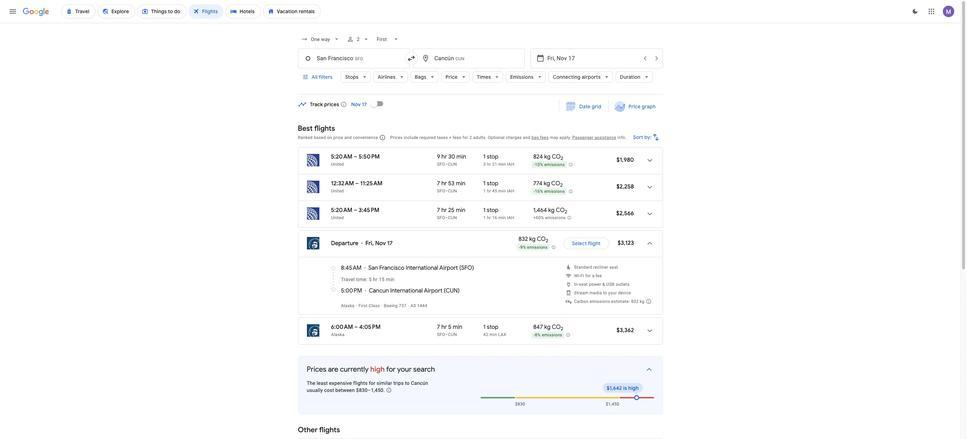Task type: vqa. For each thing, say whether or not it's contained in the screenshot.
the movie-
no



Task type: describe. For each thing, give the bounding box(es) containing it.
1 stop flight. element for 7 hr 5 min
[[484, 324, 499, 332]]

stream media to your device
[[575, 291, 632, 296]]

- for 847
[[534, 333, 535, 338]]

- for 774
[[534, 189, 535, 194]]

prices include required taxes + fees for 2 adults. optional charges and bag fees may apply. passenger assistance
[[390, 135, 617, 140]]

required
[[420, 135, 436, 140]]

0 vertical spatial alaska
[[341, 304, 355, 309]]

fi
[[581, 274, 585, 279]]

san francisco international airport ( sfo )
[[369, 265, 474, 272]]

standard
[[575, 265, 593, 270]]

Arrival time: 5:50 PM. text field
[[359, 153, 380, 161]]

select flight button
[[564, 235, 610, 252]]

cost
[[324, 388, 334, 394]]

min inside 1 stop 42 min lax
[[490, 333, 497, 338]]

4:05 pm
[[360, 324, 381, 331]]

824
[[534, 153, 543, 161]]

charges
[[506, 135, 522, 140]]

0 vertical spatial (
[[460, 265, 462, 272]]

Departure time: 8:45 AM. text field
[[341, 265, 362, 272]]

times
[[477, 74, 491, 80]]

1 horizontal spatial  image
[[408, 304, 409, 309]]

best
[[298, 124, 313, 133]]

1 for 7 hr 5 min
[[484, 324, 486, 331]]

lax
[[499, 333, 507, 338]]

find the best price region
[[298, 95, 663, 119]]

leaves san francisco international airport at 6:00 am on friday, november 17 and arrives at cancun international airport at 4:05 pm on friday, november 17. element
[[331, 324, 381, 331]]

similar
[[377, 381, 392, 386]]

sfo for 7 hr 25 min
[[437, 216, 446, 221]]

standard recliner seat
[[575, 265, 619, 270]]

- for 824
[[534, 162, 535, 167]]

airlines
[[378, 74, 396, 80]]

all filters button
[[298, 69, 338, 86]]

emissions for 774
[[545, 189, 565, 194]]

main menu image
[[9, 7, 17, 16]]

for inside 'the least expensive flights for similar trips to cancún usually cost between $830–1,450 .'
[[369, 381, 376, 386]]

-10% emissions
[[534, 162, 565, 167]]

– inside 7 hr 53 min sfo – cun
[[446, 189, 448, 194]]

$1,642 is high
[[607, 385, 639, 392]]

carbon emissions estimate: 832 kilograms element
[[575, 299, 645, 304]]

cun for 25
[[448, 216, 457, 221]]

hr inside 7 hr 53 min sfo – cun
[[442, 180, 447, 187]]

kg for 847
[[545, 324, 551, 331]]

– inside 7 hr 25 min sfo – cun
[[446, 216, 448, 221]]

layover (1 of 1) is a 1 hr 45 min layover at george bush intercontinental airport in houston. element
[[484, 188, 530, 194]]

$1,642
[[607, 385, 622, 392]]

layover (1 of 1) is a 1 hr 16 min layover at george bush intercontinental airport in houston. element
[[484, 215, 530, 221]]

assistance
[[595, 135, 617, 140]]

first
[[359, 304, 368, 309]]

duration button
[[616, 69, 653, 86]]

Departure time: 6:00 AM. text field
[[331, 324, 353, 331]]

1 fees from the left
[[453, 135, 462, 140]]

price
[[334, 135, 344, 140]]

1 horizontal spatial seat
[[610, 265, 619, 270]]

change appearance image
[[907, 3, 924, 20]]

hr inside '9 hr 30 min sfo – cun'
[[442, 153, 447, 161]]

iah for 1,464
[[507, 216, 515, 221]]

1 for 7 hr 25 min
[[484, 207, 486, 214]]

media
[[590, 291, 602, 296]]

co for 774
[[552, 180, 561, 187]]

flights for best flights
[[314, 124, 335, 133]]

optional
[[488, 135, 505, 140]]

2 for 847
[[561, 326, 564, 332]]

recliner
[[594, 265, 609, 270]]

0 vertical spatial airport
[[440, 265, 458, 272]]

stop for 7 hr 5 min
[[487, 324, 499, 331]]

774 kg co 2
[[534, 180, 563, 188]]

hr inside 1 stop 1 hr 45 min iah
[[487, 189, 491, 194]]

0 horizontal spatial your
[[398, 365, 412, 374]]

2566 US dollars text field
[[617, 210, 635, 217]]

learn more about ranking image
[[380, 135, 386, 141]]

emissions down "1,464 kg co 2" on the top of the page
[[546, 216, 566, 221]]

layover (1 of 1) is a 42 min layover at los angeles international airport in los angeles. element
[[484, 332, 530, 338]]

42
[[484, 333, 489, 338]]

emissions button
[[506, 69, 546, 86]]

9
[[437, 153, 441, 161]]

&
[[603, 282, 606, 287]]

45
[[493, 189, 498, 194]]

best flights
[[298, 124, 335, 133]]

iah for 774
[[507, 189, 515, 194]]

stop for 7 hr 53 min
[[487, 180, 499, 187]]

cun for 53
[[448, 189, 457, 194]]

sfo for 7 hr 53 min
[[437, 189, 446, 194]]

currently
[[340, 365, 369, 374]]

price graph
[[629, 103, 656, 110]]

7 hr 25 min sfo – cun
[[437, 207, 466, 221]]

passenger assistance button
[[573, 135, 617, 140]]

kg for 832
[[530, 236, 536, 243]]

sfo for 7 hr 5 min
[[437, 333, 446, 338]]

1 for 9 hr 30 min
[[484, 153, 486, 161]]

device
[[619, 291, 632, 296]]

7 for 7 hr 53 min
[[437, 180, 440, 187]]

1444
[[418, 304, 428, 309]]

in-
[[575, 282, 580, 287]]

2 for 1,464
[[565, 209, 568, 215]]

1980 US dollars text field
[[617, 157, 635, 164]]

6:00 am – 4:05 pm alaska
[[331, 324, 381, 338]]

price button
[[442, 69, 470, 86]]

11:25 am
[[361, 180, 383, 187]]

prices for prices include required taxes + fees for 2 adults. optional charges and bag fees may apply. passenger assistance
[[390, 135, 403, 140]]

trips
[[394, 381, 404, 386]]

stream
[[575, 291, 589, 296]]

swap origin and destination. image
[[407, 54, 416, 63]]

3
[[484, 162, 486, 167]]

16
[[493, 216, 498, 221]]

847
[[534, 324, 543, 331]]

other flights
[[298, 426, 340, 435]]

stop for 9 hr 30 min
[[487, 153, 499, 161]]

Arrival time: 3:45 PM. text field
[[359, 207, 380, 214]]

0 vertical spatial high
[[371, 365, 385, 374]]

15
[[379, 277, 385, 283]]

estimate:
[[612, 299, 631, 304]]

1 stop flight. element for 9 hr 30 min
[[484, 153, 499, 162]]

- for 832
[[519, 245, 521, 250]]

5:20 am for 5:50 pm
[[331, 153, 353, 161]]

12:32 am
[[331, 180, 354, 187]]

are
[[328, 365, 339, 374]]

total duration 7 hr 53 min. element
[[437, 180, 484, 188]]

taxes
[[437, 135, 448, 140]]

connecting
[[553, 74, 581, 80]]

times button
[[473, 69, 503, 86]]

co for 832
[[537, 236, 546, 243]]

travel
[[341, 277, 355, 283]]

between
[[336, 388, 355, 394]]

on
[[327, 135, 332, 140]]

min inside '9 hr 30 min sfo – cun'
[[457, 153, 467, 161]]

flight details. leaves san francisco international airport at 5:20 am on friday, november 17 and arrives at cancun international airport at 5:50 pm on friday, november 17. image
[[642, 152, 659, 169]]

departure time: 5:20 am. text field for 5:50 pm
[[331, 153, 353, 161]]

7 for 7 hr 5 min
[[437, 324, 440, 331]]

10%
[[535, 162, 544, 167]]

flight details. leaves san francisco international airport at 6:00 am on friday, november 17 and arrives at cancun international airport at 4:05 pm on friday, november 17. image
[[642, 323, 659, 340]]

emissions for 824
[[545, 162, 565, 167]]

3:45 pm
[[359, 207, 380, 214]]

flight details. leaves san francisco international airport at 12:32 am on friday, november 17 and arrives at cancun international airport at 11:25 am on friday, november 17. image
[[642, 179, 659, 196]]

5 for hr
[[449, 324, 452, 331]]

flights for other flights
[[319, 426, 340, 435]]

2 button
[[344, 31, 373, 48]]

total duration 7 hr 25 min. element
[[437, 207, 484, 215]]

kg for 824
[[545, 153, 551, 161]]

ranked based on price and convenience
[[298, 135, 378, 140]]

include
[[404, 135, 419, 140]]

cancun
[[369, 288, 389, 295]]

2 for 832
[[546, 238, 549, 244]]

hr inside 7 hr 5 min sfo – cun
[[442, 324, 447, 331]]

.
[[384, 388, 385, 394]]

1 horizontal spatial 832
[[632, 299, 639, 304]]

min inside 1 stop 3 hr 21 min iah
[[499, 162, 506, 167]]

1 vertical spatial high
[[629, 385, 639, 392]]

all
[[312, 74, 318, 80]]

to inside 'the least expensive flights for similar trips to cancún usually cost between $830–1,450 .'
[[405, 381, 410, 386]]

departure time: 5:20 am. text field for 3:45 pm
[[331, 207, 353, 214]]

3 1 from the top
[[484, 189, 486, 194]]

emissions down stream media to your device
[[590, 299, 611, 304]]

date grid
[[580, 103, 602, 110]]

track prices
[[310, 101, 339, 108]]

2 inside popup button
[[357, 36, 360, 42]]

hr inside 1 stop 3 hr 21 min iah
[[487, 162, 491, 167]]

$1,980
[[617, 157, 635, 164]]

hr inside 7 hr 25 min sfo – cun
[[442, 207, 447, 214]]

co for 824
[[552, 153, 561, 161]]

– inside 12:32 am – 11:25 am united
[[356, 180, 359, 187]]

track
[[310, 101, 323, 108]]

$3,362
[[617, 327, 635, 334]]

1 vertical spatial (
[[444, 288, 446, 295]]

connecting airports button
[[549, 69, 613, 86]]

3362 US dollars text field
[[617, 327, 635, 334]]

1 vertical spatial )
[[458, 288, 460, 295]]

774
[[534, 180, 543, 187]]

7 hr 53 min sfo – cun
[[437, 180, 466, 194]]

cun for 30
[[448, 162, 457, 167]]

usually
[[307, 388, 323, 394]]

ranked
[[298, 135, 313, 140]]

usb
[[607, 282, 615, 287]]

flights inside 'the least expensive flights for similar trips to cancún usually cost between $830–1,450 .'
[[353, 381, 368, 386]]



Task type: locate. For each thing, give the bounding box(es) containing it.
4 1 from the top
[[484, 207, 486, 214]]

united inside 12:32 am – 11:25 am united
[[331, 189, 344, 194]]

and left the bag
[[523, 135, 531, 140]]

0 vertical spatial  image
[[362, 240, 363, 247]]

as
[[411, 304, 416, 309]]

1 stop 1 hr 45 min iah
[[484, 180, 515, 194]]

832
[[519, 236, 528, 243], [632, 299, 639, 304]]

2 fees from the left
[[541, 135, 549, 140]]

– down total duration 9 hr 30 min. element
[[446, 162, 448, 167]]

co up -8% emissions
[[552, 324, 561, 331]]

to down &
[[604, 291, 608, 296]]

3 stop from the top
[[487, 207, 499, 214]]

1 vertical spatial  image
[[408, 304, 409, 309]]

stop inside 1 stop 1 hr 16 min iah
[[487, 207, 499, 214]]

sort by: button
[[631, 129, 663, 146]]

the least expensive flights for similar trips to cancún usually cost between $830–1,450 .
[[307, 381, 429, 394]]

1 vertical spatial 17
[[388, 240, 393, 247]]

– inside 5:20 am – 5:50 pm united
[[354, 153, 358, 161]]

graph
[[642, 103, 656, 110]]

2 5:20 am from the top
[[331, 207, 353, 214]]

- down 832 kg co 2
[[519, 245, 521, 250]]

7 inside 7 hr 25 min sfo – cun
[[437, 207, 440, 214]]

0 vertical spatial seat
[[610, 265, 619, 270]]

- down 824
[[534, 162, 535, 167]]

date grid button
[[561, 100, 607, 113]]

seat right 'recliner'
[[610, 265, 619, 270]]

– left 3:45 pm
[[354, 207, 358, 214]]

sfo for 9 hr 30 min
[[437, 162, 446, 167]]

price inside button
[[629, 103, 641, 110]]

– down the 'total duration 7 hr 5 min.' element
[[446, 333, 448, 338]]

0 horizontal spatial 5
[[369, 277, 372, 283]]

– left 5:50 pm
[[354, 153, 358, 161]]

emissions down 774 kg co 2 in the right of the page
[[545, 189, 565, 194]]

stop up 45
[[487, 180, 499, 187]]

emissions for 847
[[542, 333, 563, 338]]

nov
[[352, 101, 361, 108], [376, 240, 386, 247]]

prices
[[390, 135, 403, 140], [307, 365, 327, 374]]

search
[[414, 365, 435, 374]]

Arrival time: 4:05 PM. text field
[[360, 324, 381, 331]]

and right the price on the left top of page
[[345, 135, 352, 140]]

1 iah from the top
[[507, 162, 515, 167]]

1 horizontal spatial high
[[629, 385, 639, 392]]

stops button
[[341, 69, 371, 86]]

2 vertical spatial flights
[[319, 426, 340, 435]]

1 vertical spatial nov
[[376, 240, 386, 247]]

1 1 from the top
[[484, 153, 486, 161]]

leaves san francisco international airport at 5:20 am on friday, november 17 and arrives at cancun international airport at 5:50 pm on friday, november 17. element
[[331, 153, 380, 161]]

prices are currently high for your search
[[307, 365, 435, 374]]

nov right fri,
[[376, 240, 386, 247]]

1 vertical spatial departure time: 5:20 am. text field
[[331, 207, 353, 214]]

a
[[593, 274, 595, 279]]

travel time: 5 hr 15 min
[[341, 277, 395, 283]]

2 inside 832 kg co 2
[[546, 238, 549, 244]]

leaves san francisco international airport at 12:32 am on friday, november 17 and arrives at cancun international airport at 11:25 am on friday, november 17. element
[[331, 180, 383, 187]]

alaska inside "6:00 am – 4:05 pm alaska"
[[331, 333, 345, 338]]

price for price
[[446, 74, 458, 80]]

iah right 16
[[507, 216, 515, 221]]

+60%
[[534, 216, 545, 221]]

1 up layover (1 of 1) is a 1 hr 16 min layover at george bush intercontinental airport in houston. element
[[484, 207, 486, 214]]

4 1 stop flight. element from the top
[[484, 324, 499, 332]]

fee
[[596, 274, 603, 279]]

0 vertical spatial international
[[406, 265, 439, 272]]

international up cancun international airport ( cun )
[[406, 265, 439, 272]]

1 vertical spatial international
[[391, 288, 423, 295]]

1 vertical spatial price
[[629, 103, 641, 110]]

2 for 774
[[561, 182, 563, 188]]

None field
[[298, 33, 343, 46], [374, 33, 403, 46], [298, 33, 343, 46], [374, 33, 403, 46]]

kg inside the 824 kg co 2
[[545, 153, 551, 161]]

2 1 from the top
[[484, 180, 486, 187]]

may
[[550, 135, 559, 140]]

stop up 16
[[487, 207, 499, 214]]

None search field
[[298, 31, 663, 95]]

alaska down 6:00 am
[[331, 333, 345, 338]]

5:50 pm
[[359, 153, 380, 161]]

prices up the
[[307, 365, 327, 374]]

 image
[[362, 240, 363, 247], [408, 304, 409, 309]]

832 right estimate:
[[632, 299, 639, 304]]

5:20 am inside 5:20 am – 5:50 pm united
[[331, 153, 353, 161]]

– inside '9 hr 30 min sfo – cun'
[[446, 162, 448, 167]]

kg for 1,464
[[549, 207, 555, 214]]

0 vertical spatial 5:20 am
[[331, 153, 353, 161]]

bag fees button
[[532, 135, 549, 140]]

co up -10% emissions
[[552, 153, 561, 161]]

17 inside find the best price region
[[362, 101, 367, 108]]

0 vertical spatial 7
[[437, 180, 440, 187]]

flights up "$830–1,450"
[[353, 381, 368, 386]]

stop
[[487, 153, 499, 161], [487, 180, 499, 187], [487, 207, 499, 214], [487, 324, 499, 331]]

0 horizontal spatial 832
[[519, 236, 528, 243]]

sfo inside '9 hr 30 min sfo – cun'
[[437, 162, 446, 167]]

min inside 1 stop 1 hr 45 min iah
[[499, 189, 506, 194]]

select flight
[[573, 240, 601, 247]]

emissions down the 824 kg co 2
[[545, 162, 565, 167]]

4 stop from the top
[[487, 324, 499, 331]]

Arrival time: 11:25 AM. text field
[[361, 180, 383, 187]]

emissions
[[545, 162, 565, 167], [545, 189, 565, 194], [546, 216, 566, 221], [528, 245, 548, 250], [590, 299, 611, 304], [542, 333, 563, 338]]

price right bags popup button
[[446, 74, 458, 80]]

airlines button
[[374, 69, 408, 86]]

united inside 5:20 am – 3:45 pm united
[[331, 216, 344, 221]]

bags
[[415, 74, 427, 80]]

1 vertical spatial 5:20 am
[[331, 207, 353, 214]]

0 horizontal spatial (
[[444, 288, 446, 295]]

co inside the 824 kg co 2
[[552, 153, 561, 161]]

3 7 from the top
[[437, 324, 440, 331]]

kg up -8% emissions
[[545, 324, 551, 331]]

1 vertical spatial your
[[398, 365, 412, 374]]

prices for prices are currently high for your search
[[307, 365, 327, 374]]

0 vertical spatial )
[[473, 265, 474, 272]]

1 united from the top
[[331, 162, 344, 167]]

fees right +
[[453, 135, 462, 140]]

– inside 7 hr 5 min sfo – cun
[[446, 333, 448, 338]]

leaves san francisco international airport at 5:20 am on friday, november 17 and arrives at cancun international airport at 3:45 pm on friday, november 17. element
[[331, 207, 380, 214]]

7 inside 7 hr 53 min sfo – cun
[[437, 180, 440, 187]]

– left arrival time: 4:05 pm. text field
[[355, 324, 358, 331]]

in-seat power & usb outlets
[[575, 282, 630, 287]]

9%
[[521, 245, 526, 250]]

$1,450
[[606, 402, 620, 407]]

5
[[369, 277, 372, 283], [449, 324, 452, 331]]

co for 847
[[552, 324, 561, 331]]

7 for 7 hr 25 min
[[437, 207, 440, 214]]

1 up 3
[[484, 153, 486, 161]]

1 vertical spatial 5
[[449, 324, 452, 331]]

united for 3:45 pm
[[331, 216, 344, 221]]

1 horizontal spatial nov
[[376, 240, 386, 247]]

min inside 1 stop 1 hr 16 min iah
[[499, 216, 506, 221]]

1 vertical spatial iah
[[507, 189, 515, 194]]

flight details. leaves san francisco international airport at 5:20 am on friday, november 17 and arrives at cancun international airport at 3:45 pm on friday, november 17. image
[[642, 206, 659, 223]]

for left 'adults.'
[[463, 135, 469, 140]]

30
[[449, 153, 456, 161]]

nov inside find the best price region
[[352, 101, 361, 108]]

airports
[[582, 74, 601, 80]]

1 stop flight. element up 45
[[484, 180, 499, 188]]

united down leaves san francisco international airport at 5:20 am on friday, november 17 and arrives at cancun international airport at 5:50 pm on friday, november 17. element
[[331, 162, 344, 167]]

1 vertical spatial flights
[[353, 381, 368, 386]]

1 stop from the top
[[487, 153, 499, 161]]

nov right learn more about tracked prices icon
[[352, 101, 361, 108]]

emissions for 832
[[528, 245, 548, 250]]

3 1 stop flight. element from the top
[[484, 207, 499, 215]]

17 right fri,
[[388, 240, 393, 247]]

0 horizontal spatial  image
[[362, 240, 363, 247]]

1 horizontal spatial to
[[604, 291, 608, 296]]

2 iah from the top
[[507, 189, 515, 194]]

5:20 am down the price on the left top of page
[[331, 153, 353, 161]]

2 united from the top
[[331, 189, 344, 194]]

0 vertical spatial united
[[331, 162, 344, 167]]

for up similar
[[387, 365, 396, 374]]

1 vertical spatial seat
[[580, 282, 588, 287]]

main content
[[298, 95, 809, 440]]

sfo inside 7 hr 5 min sfo – cun
[[437, 333, 446, 338]]

1,464
[[534, 207, 547, 214]]

$2,566
[[617, 210, 635, 217]]

832 up 9%
[[519, 236, 528, 243]]

stop inside 1 stop 1 hr 45 min iah
[[487, 180, 499, 187]]

co inside 847 kg co 2
[[552, 324, 561, 331]]

bags button
[[411, 69, 439, 86]]

1 stop flight. element for 7 hr 53 min
[[484, 180, 499, 188]]

francisco
[[380, 265, 405, 272]]

– inside "6:00 am – 4:05 pm alaska"
[[355, 324, 358, 331]]

1 left 16
[[484, 216, 486, 221]]

co up the +60% emissions
[[556, 207, 565, 214]]

0 vertical spatial prices
[[390, 135, 403, 140]]

departure time: 5:20 am. text field down 12:32 am
[[331, 207, 353, 214]]

kg for 774
[[544, 180, 551, 187]]

cun inside 7 hr 53 min sfo – cun
[[448, 189, 457, 194]]

None text field
[[298, 49, 410, 69], [413, 49, 525, 69], [298, 49, 410, 69], [413, 49, 525, 69]]

832 kg co 2
[[519, 236, 549, 244]]

emissions down 847 kg co 2
[[542, 333, 563, 338]]

1 horizontal spatial (
[[460, 265, 462, 272]]

1 stop flight. element
[[484, 153, 499, 162], [484, 180, 499, 188], [484, 207, 499, 215], [484, 324, 499, 332]]

1 horizontal spatial fees
[[541, 135, 549, 140]]

united
[[331, 162, 344, 167], [331, 189, 344, 194], [331, 216, 344, 221]]

all filters
[[312, 74, 333, 80]]

kg inside "1,464 kg co 2"
[[549, 207, 555, 214]]

Departure time: 5:20 AM. text field
[[331, 153, 353, 161], [331, 207, 353, 214]]

2 vertical spatial 7
[[437, 324, 440, 331]]

kg
[[545, 153, 551, 161], [544, 180, 551, 187], [549, 207, 555, 214], [530, 236, 536, 243], [640, 299, 645, 304], [545, 324, 551, 331]]

kg inside 847 kg co 2
[[545, 324, 551, 331]]

Arrival time: 5:00 PM. text field
[[341, 288, 362, 295]]

carbon
[[575, 299, 589, 304]]

international up '737'
[[391, 288, 423, 295]]

1 5:20 am from the top
[[331, 153, 353, 161]]

1 vertical spatial to
[[405, 381, 410, 386]]

adults.
[[473, 135, 487, 140]]

kg inside 774 kg co 2
[[544, 180, 551, 187]]

flights up based
[[314, 124, 335, 133]]

cun inside '9 hr 30 min sfo – cun'
[[448, 162, 457, 167]]

loading results progress bar
[[0, 23, 962, 24]]

0 horizontal spatial nov
[[352, 101, 361, 108]]

2258 US dollars text field
[[617, 183, 635, 191]]

2 vertical spatial united
[[331, 216, 344, 221]]

2 for 824
[[561, 156, 564, 162]]

2 inside the 824 kg co 2
[[561, 156, 564, 162]]

min inside 7 hr 5 min sfo – cun
[[453, 324, 463, 331]]

1 stop 42 min lax
[[484, 324, 507, 338]]

stop inside 1 stop 3 hr 21 min iah
[[487, 153, 499, 161]]

kg right estimate:
[[640, 299, 645, 304]]

stop up 21 at the right of page
[[487, 153, 499, 161]]

hr inside 1 stop 1 hr 16 min iah
[[487, 216, 491, 221]]

seat down fi
[[580, 282, 588, 287]]

based
[[314, 135, 326, 140]]

united for 5:50 pm
[[331, 162, 344, 167]]

airport
[[440, 265, 458, 272], [424, 288, 443, 295]]

-8% emissions
[[534, 333, 563, 338]]

stop up '42'
[[487, 324, 499, 331]]

sfo inside 7 hr 25 min sfo – cun
[[437, 216, 446, 221]]

+
[[449, 135, 452, 140]]

learn more about tracked prices image
[[341, 101, 347, 108]]

expensive
[[329, 381, 352, 386]]

3 iah from the top
[[507, 216, 515, 221]]

total duration 7 hr 5 min. element
[[437, 324, 484, 332]]

1 for 7 hr 53 min
[[484, 180, 486, 187]]

1 vertical spatial 832
[[632, 299, 639, 304]]

0 horizontal spatial fees
[[453, 135, 462, 140]]

prices
[[325, 101, 339, 108]]

price for price graph
[[629, 103, 641, 110]]

2 departure time: 5:20 am. text field from the top
[[331, 207, 353, 214]]

min inside 7 hr 25 min sfo – cun
[[456, 207, 466, 214]]

0 vertical spatial 17
[[362, 101, 367, 108]]

high
[[371, 365, 385, 374], [629, 385, 639, 392]]

0 horizontal spatial high
[[371, 365, 385, 374]]

co
[[552, 153, 561, 161], [552, 180, 561, 187], [556, 207, 565, 214], [537, 236, 546, 243], [552, 324, 561, 331]]

Departure time: 12:32 AM. text field
[[331, 180, 354, 187]]

to right the 'trips'
[[405, 381, 410, 386]]

passenger
[[573, 135, 594, 140]]

25
[[449, 207, 455, 214]]

sfo
[[437, 162, 446, 167], [437, 189, 446, 194], [437, 216, 446, 221], [462, 265, 473, 272], [437, 333, 446, 338]]

5:20 am for 3:45 pm
[[331, 207, 353, 214]]

5 1 from the top
[[484, 216, 486, 221]]

0 vertical spatial iah
[[507, 162, 515, 167]]

prices right learn more about ranking icon
[[390, 135, 403, 140]]

co up -16% emissions
[[552, 180, 561, 187]]

iah inside 1 stop 3 hr 21 min iah
[[507, 162, 515, 167]]

Departure text field
[[548, 49, 639, 68]]

2 and from the left
[[523, 135, 531, 140]]

1 1 stop flight. element from the top
[[484, 153, 499, 162]]

0 horizontal spatial seat
[[580, 282, 588, 287]]

53
[[449, 180, 455, 187]]

5 inside 7 hr 5 min sfo – cun
[[449, 324, 452, 331]]

2 inside "1,464 kg co 2"
[[565, 209, 568, 215]]

7 inside 7 hr 5 min sfo – cun
[[437, 324, 440, 331]]

is
[[624, 385, 628, 392]]

kg up the +60% emissions
[[549, 207, 555, 214]]

cun
[[448, 162, 457, 167], [448, 189, 457, 194], [448, 216, 457, 221], [446, 288, 458, 295], [448, 333, 457, 338]]

1 horizontal spatial 17
[[388, 240, 393, 247]]

12:32 am – 11:25 am united
[[331, 180, 383, 194]]

cun for 5
[[448, 333, 457, 338]]

1 inside 1 stop 42 min lax
[[484, 324, 486, 331]]

co for 1,464
[[556, 207, 565, 214]]

layover (1 of 1) is a 3 hr 21 min layover at george bush intercontinental airport in houston. element
[[484, 162, 530, 167]]

0 vertical spatial to
[[604, 291, 608, 296]]

1 stop flight. element up 21 at the right of page
[[484, 153, 499, 162]]

price graph button
[[611, 100, 662, 113]]

united down 12:32 am
[[331, 189, 344, 194]]

emissions down 832 kg co 2
[[528, 245, 548, 250]]

stop for 7 hr 25 min
[[487, 207, 499, 214]]

price left graph
[[629, 103, 641, 110]]

united down leaves san francisco international airport at 5:20 am on friday, november 17 and arrives at cancun international airport at 3:45 pm on friday, november 17. "element"
[[331, 216, 344, 221]]

0 vertical spatial your
[[609, 291, 617, 296]]

departure time: 5:20 am. text field down the price on the left top of page
[[331, 153, 353, 161]]

0 horizontal spatial and
[[345, 135, 352, 140]]

0 vertical spatial 832
[[519, 236, 528, 243]]

2 7 from the top
[[437, 207, 440, 214]]

wi-
[[575, 274, 581, 279]]

1 up '42'
[[484, 324, 486, 331]]

1 stop flight. element up 16
[[484, 207, 499, 215]]

hr
[[442, 153, 447, 161], [487, 162, 491, 167], [442, 180, 447, 187], [487, 189, 491, 194], [442, 207, 447, 214], [487, 216, 491, 221], [373, 277, 378, 283], [442, 324, 447, 331]]

0 vertical spatial price
[[446, 74, 458, 80]]

your down usb
[[609, 291, 617, 296]]

0 horizontal spatial prices
[[307, 365, 327, 374]]

iah right 45
[[507, 189, 515, 194]]

alaska left 'first'
[[341, 304, 355, 309]]

kg up -9% emissions
[[530, 236, 536, 243]]

sort by:
[[634, 134, 652, 141]]

co up -9% emissions
[[537, 236, 546, 243]]

duration
[[620, 74, 641, 80]]

– down total duration 7 hr 25 min. element
[[446, 216, 448, 221]]

price inside popup button
[[446, 74, 458, 80]]

1 horizontal spatial prices
[[390, 135, 403, 140]]

wi-fi for a fee
[[575, 274, 603, 279]]

outlets
[[616, 282, 630, 287]]

2 vertical spatial iah
[[507, 216, 515, 221]]

none search field containing all filters
[[298, 31, 663, 95]]

)
[[473, 265, 474, 272], [458, 288, 460, 295]]

0 vertical spatial 5
[[369, 277, 372, 283]]

1 inside 1 stop 3 hr 21 min iah
[[484, 153, 486, 161]]

high up similar
[[371, 365, 385, 374]]

by:
[[645, 134, 652, 141]]

nov 17
[[352, 101, 367, 108]]

0 horizontal spatial 17
[[362, 101, 367, 108]]

1 vertical spatial airport
[[424, 288, 443, 295]]

2 stop from the top
[[487, 180, 499, 187]]

1 horizontal spatial 5
[[449, 324, 452, 331]]

1 horizontal spatial and
[[523, 135, 531, 140]]

1 7 from the top
[[437, 180, 440, 187]]

for left 'a' at right
[[586, 274, 591, 279]]

17 right learn more about tracked prices icon
[[362, 101, 367, 108]]

international
[[406, 265, 439, 272], [391, 288, 423, 295]]

1 departure time: 5:20 am. text field from the top
[[331, 153, 353, 161]]

2 inside 774 kg co 2
[[561, 182, 563, 188]]

1 vertical spatial prices
[[307, 365, 327, 374]]

high right is
[[629, 385, 639, 392]]

1
[[484, 153, 486, 161], [484, 180, 486, 187], [484, 189, 486, 194], [484, 207, 486, 214], [484, 216, 486, 221], [484, 324, 486, 331]]

5:20 am down 12:32 am
[[331, 207, 353, 214]]

- down 774
[[534, 189, 535, 194]]

$830–1,450
[[356, 388, 384, 394]]

0 vertical spatial nov
[[352, 101, 361, 108]]

apply.
[[560, 135, 572, 140]]

united inside 5:20 am – 5:50 pm united
[[331, 162, 344, 167]]

– inside 5:20 am – 3:45 pm united
[[354, 207, 358, 214]]

832 inside 832 kg co 2
[[519, 236, 528, 243]]

– left 11:25 am "text field"
[[356, 180, 359, 187]]

1 horizontal spatial your
[[609, 291, 617, 296]]

fees right the bag
[[541, 135, 549, 140]]

737
[[399, 304, 407, 309]]

iah right 21 at the right of page
[[507, 162, 515, 167]]

 image left fri,
[[362, 240, 363, 247]]

2 inside 847 kg co 2
[[561, 326, 564, 332]]

iah inside 1 stop 1 hr 16 min iah
[[507, 216, 515, 221]]

for up "$830–1,450"
[[369, 381, 376, 386]]

iah for 824
[[507, 162, 515, 167]]

convenience
[[353, 135, 378, 140]]

0 vertical spatial departure time: 5:20 am. text field
[[331, 153, 353, 161]]

5 for time:
[[369, 277, 372, 283]]

0 horizontal spatial price
[[446, 74, 458, 80]]

1 and from the left
[[345, 135, 352, 140]]

1 left 45
[[484, 189, 486, 194]]

flights right other
[[319, 426, 340, 435]]

0 horizontal spatial to
[[405, 381, 410, 386]]

bag
[[532, 135, 539, 140]]

cun inside 7 hr 5 min sfo – cun
[[448, 333, 457, 338]]

min inside 7 hr 53 min sfo – cun
[[456, 180, 466, 187]]

1 vertical spatial alaska
[[331, 333, 345, 338]]

cun inside 7 hr 25 min sfo – cun
[[448, 216, 457, 221]]

824 kg co 2
[[534, 153, 564, 162]]

3123 US dollars text field
[[618, 240, 635, 247]]

san
[[369, 265, 378, 272]]

6 1 from the top
[[484, 324, 486, 331]]

sfo inside 7 hr 53 min sfo – cun
[[437, 189, 446, 194]]

your up the 'trips'
[[398, 365, 412, 374]]

co inside 774 kg co 2
[[552, 180, 561, 187]]

learn more about price insights image
[[386, 388, 392, 394]]

3 united from the top
[[331, 216, 344, 221]]

5:20 am – 5:50 pm united
[[331, 153, 380, 167]]

 image left as
[[408, 304, 409, 309]]

total duration 9 hr 30 min. element
[[437, 153, 484, 162]]

fri,
[[366, 240, 374, 247]]

1 vertical spatial 7
[[437, 207, 440, 214]]

date
[[580, 103, 591, 110]]

1 stop flight. element for 7 hr 25 min
[[484, 207, 499, 215]]

2 1 stop flight. element from the top
[[484, 180, 499, 188]]

kg up -16% emissions
[[544, 180, 551, 187]]

1,464 kg co 2
[[534, 207, 568, 215]]

least
[[317, 381, 328, 386]]

1 down 3
[[484, 180, 486, 187]]

cancun international airport ( cun )
[[369, 288, 460, 295]]

main content containing best flights
[[298, 95, 809, 440]]

- down 847
[[534, 333, 535, 338]]

kg up -10% emissions
[[545, 153, 551, 161]]

1 horizontal spatial price
[[629, 103, 641, 110]]

1 stop flight. element up '42'
[[484, 324, 499, 332]]

iah inside 1 stop 1 hr 45 min iah
[[507, 189, 515, 194]]

stop inside 1 stop 42 min lax
[[487, 324, 499, 331]]

kg inside 832 kg co 2
[[530, 236, 536, 243]]

7
[[437, 180, 440, 187], [437, 207, 440, 214], [437, 324, 440, 331]]

– down 'total duration 7 hr 53 min.' element
[[446, 189, 448, 194]]

0 vertical spatial flights
[[314, 124, 335, 133]]

5:20 am inside 5:20 am – 3:45 pm united
[[331, 207, 353, 214]]

+60% emissions
[[534, 216, 566, 221]]

co inside 832 kg co 2
[[537, 236, 546, 243]]

co inside "1,464 kg co 2"
[[556, 207, 565, 214]]

united for 11:25 am
[[331, 189, 344, 194]]

1 horizontal spatial )
[[473, 265, 474, 272]]

0 horizontal spatial )
[[458, 288, 460, 295]]

1 vertical spatial united
[[331, 189, 344, 194]]



